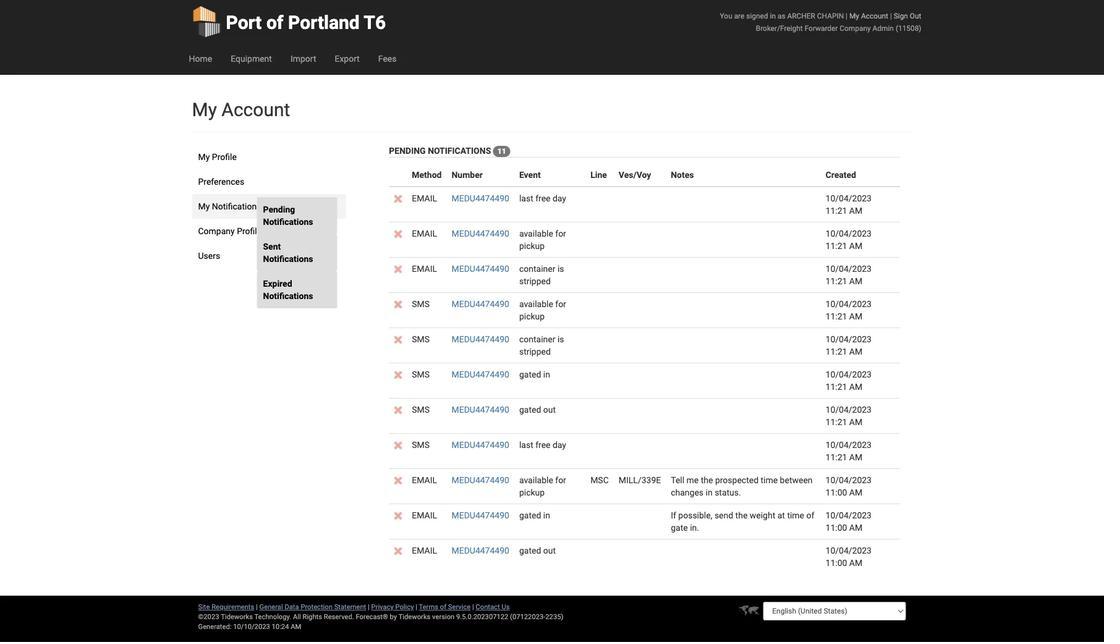 Task type: locate. For each thing, give the bounding box(es) containing it.
the right send
[[735, 510, 748, 521]]

click to delete image for gated in
[[394, 512, 402, 520]]

1 click to delete image from the top
[[394, 195, 402, 203]]

container is stripped for sms
[[519, 334, 564, 357]]

1 container from the top
[[519, 264, 555, 274]]

notifications down expired
[[263, 291, 313, 301]]

2 last free day from the top
[[519, 440, 566, 450]]

4 sms from the top
[[412, 405, 430, 415]]

2 click to delete image from the top
[[394, 265, 402, 273]]

| right chapin
[[846, 11, 848, 20]]

1 vertical spatial profile
[[237, 226, 262, 236]]

available for pickup for third click to delete image from the top
[[519, 299, 566, 321]]

6 medu4474490 from the top
[[452, 369, 509, 380]]

admin
[[873, 24, 894, 32]]

11 medu4474490 link from the top
[[452, 546, 509, 556]]

0 vertical spatial the
[[701, 475, 713, 485]]

1 gated out from the top
[[519, 405, 556, 415]]

company inside you are signed in as archer chapin | my account | sign out broker/freight forwarder company admin (11508)
[[840, 24, 871, 32]]

©2023 tideworks
[[198, 613, 253, 621]]

0 vertical spatial for
[[555, 228, 566, 239]]

notifications up the "sent"
[[263, 217, 313, 227]]

1 vertical spatial in
[[543, 510, 550, 521]]

0 vertical spatial container
[[519, 264, 555, 274]]

10/04/2023 11:21 am
[[826, 193, 872, 216], [826, 228, 872, 251], [826, 264, 872, 286], [826, 299, 872, 321], [826, 334, 872, 357], [826, 369, 872, 392], [826, 405, 872, 427], [826, 440, 872, 462]]

ves/voy
[[619, 170, 651, 180]]

contact us link
[[476, 603, 510, 611]]

changes
[[671, 487, 704, 498]]

5 11:21 from the top
[[826, 347, 847, 357]]

notifications up the number
[[428, 146, 491, 156]]

pending up method
[[389, 146, 426, 156]]

1 available for pickup from the top
[[519, 228, 566, 251]]

out
[[910, 11, 921, 20], [543, 405, 556, 415], [543, 546, 556, 556]]

sms for day
[[412, 440, 430, 450]]

0 vertical spatial day
[[553, 193, 566, 203]]

rights
[[303, 613, 322, 621]]

7 11:21 from the top
[[826, 417, 847, 427]]

pickup for medu4474490 link for third click to delete image from the top
[[519, 311, 545, 321]]

3 11:00 from the top
[[826, 558, 847, 568]]

2 last from the top
[[519, 440, 533, 450]]

2 vertical spatial 10/04/2023 11:00 am
[[826, 546, 872, 568]]

notifications for expired notifications
[[263, 291, 313, 301]]

0 vertical spatial is
[[558, 264, 564, 274]]

medu4474490 link
[[452, 193, 509, 203], [452, 228, 509, 239], [452, 264, 509, 274], [452, 299, 509, 309], [452, 334, 509, 344], [452, 369, 509, 380], [452, 405, 509, 415], [452, 440, 509, 450], [452, 475, 509, 485], [452, 510, 509, 521], [452, 546, 509, 556]]

1 sms from the top
[[412, 299, 430, 309]]

container for sms
[[519, 334, 555, 344]]

email for ninth click to delete image from the bottom
[[412, 228, 437, 239]]

1 vertical spatial available
[[519, 299, 553, 309]]

email for 2nd click to delete image from the bottom
[[412, 475, 437, 485]]

sent
[[263, 241, 281, 252]]

2 sms from the top
[[412, 334, 430, 344]]

1 vertical spatial time
[[787, 510, 804, 521]]

am for medu4474490 link related to 9th click to delete image
[[849, 558, 863, 568]]

9 medu4474490 from the top
[[452, 475, 509, 485]]

11 medu4474490 from the top
[[452, 546, 509, 556]]

1 horizontal spatial time
[[787, 510, 804, 521]]

3 medu4474490 from the top
[[452, 264, 509, 274]]

2 available from the top
[[519, 299, 553, 309]]

pending up the "sent"
[[263, 204, 295, 215]]

2 vertical spatial available
[[519, 475, 553, 485]]

6 click to delete image from the top
[[394, 406, 402, 414]]

2 vertical spatial of
[[440, 603, 446, 611]]

available for pickup for ninth click to delete image from the bottom
[[519, 228, 566, 251]]

3 10/04/2023 11:21 am from the top
[[826, 264, 872, 286]]

you
[[720, 11, 732, 20]]

1 vertical spatial in
[[706, 487, 713, 498]]

container is stripped for email
[[519, 264, 564, 286]]

notifications
[[428, 146, 491, 156], [212, 201, 261, 211], [263, 217, 313, 227], [263, 254, 313, 264], [263, 291, 313, 301]]

of up the version
[[440, 603, 446, 611]]

0 vertical spatial account
[[861, 11, 888, 20]]

0 horizontal spatial profile
[[212, 152, 237, 162]]

2 in from the top
[[543, 510, 550, 521]]

am
[[849, 206, 863, 216], [849, 241, 863, 251], [849, 276, 863, 286], [849, 311, 863, 321], [849, 347, 863, 357], [849, 382, 863, 392], [849, 417, 863, 427], [849, 452, 863, 462], [849, 487, 863, 498], [849, 523, 863, 533], [849, 558, 863, 568], [291, 623, 301, 631]]

profile up preferences
[[212, 152, 237, 162]]

9 10/04/2023 from the top
[[826, 475, 872, 485]]

2 container from the top
[[519, 334, 555, 344]]

click to delete image
[[394, 230, 402, 238], [394, 265, 402, 273], [394, 301, 402, 309], [394, 336, 402, 344], [394, 371, 402, 379], [394, 406, 402, 414], [394, 442, 402, 450], [394, 477, 402, 485], [394, 547, 402, 555]]

3 available for pickup from the top
[[519, 475, 566, 498]]

3 10/04/2023 11:00 am from the top
[[826, 546, 872, 568]]

sms for stripped
[[412, 334, 430, 344]]

8 click to delete image from the top
[[394, 477, 402, 485]]

2 available for pickup from the top
[[519, 299, 566, 321]]

gated out for sms
[[519, 405, 556, 415]]

11:21 for medu4474490 link for third click to delete image from the top
[[826, 311, 847, 321]]

2 gated in from the top
[[519, 510, 550, 521]]

1 in from the top
[[543, 369, 550, 380]]

free for sms
[[535, 440, 551, 450]]

1 horizontal spatial company
[[840, 24, 871, 32]]

1 vertical spatial out
[[543, 405, 556, 415]]

time left between at the bottom of page
[[761, 475, 778, 485]]

0 horizontal spatial time
[[761, 475, 778, 485]]

9 medu4474490 link from the top
[[452, 475, 509, 485]]

am for medu4474490 link associated with 6th click to delete image from the top of the page
[[849, 417, 863, 427]]

1 vertical spatial gated out
[[519, 546, 556, 556]]

2 container is stripped from the top
[[519, 334, 564, 357]]

3 11:21 from the top
[[826, 276, 847, 286]]

last for email
[[519, 193, 533, 203]]

am for tenth medu4474490 link from the top
[[849, 523, 863, 533]]

2 stripped from the top
[[519, 347, 551, 357]]

11:21 for medu4474490 link associated with ninth click to delete image from the bottom
[[826, 241, 847, 251]]

medu4474490
[[452, 193, 509, 203], [452, 228, 509, 239], [452, 264, 509, 274], [452, 299, 509, 309], [452, 334, 509, 344], [452, 369, 509, 380], [452, 405, 509, 415], [452, 440, 509, 450], [452, 475, 509, 485], [452, 510, 509, 521], [452, 546, 509, 556]]

0 vertical spatial pickup
[[519, 241, 545, 251]]

10/04/2023
[[826, 193, 872, 203], [826, 228, 872, 239], [826, 264, 872, 274], [826, 299, 872, 309], [826, 334, 872, 344], [826, 369, 872, 380], [826, 405, 872, 415], [826, 440, 872, 450], [826, 475, 872, 485], [826, 510, 872, 521], [826, 546, 872, 556]]

2 vertical spatial 11:00
[[826, 558, 847, 568]]

0 vertical spatial in
[[770, 11, 776, 20]]

container is stripped
[[519, 264, 564, 286], [519, 334, 564, 357]]

gated out
[[519, 405, 556, 415], [519, 546, 556, 556]]

7 medu4474490 link from the top
[[452, 405, 509, 415]]

11:00 for tell me the prospected time between changes in status.
[[826, 487, 847, 498]]

0 vertical spatial company
[[840, 24, 871, 32]]

company down my account link
[[840, 24, 871, 32]]

my down preferences
[[198, 201, 210, 211]]

requirements
[[212, 603, 254, 611]]

privacy
[[371, 603, 394, 611]]

forecast®
[[356, 613, 388, 621]]

2 medu4474490 from the top
[[452, 228, 509, 239]]

pending
[[389, 146, 426, 156], [263, 204, 295, 215]]

4 click to delete image from the top
[[394, 336, 402, 344]]

2 free from the top
[[535, 440, 551, 450]]

11:00
[[826, 487, 847, 498], [826, 523, 847, 533], [826, 558, 847, 568]]

0 vertical spatial available for pickup
[[519, 228, 566, 251]]

notifications up company profile
[[212, 201, 261, 211]]

0 vertical spatial in
[[543, 369, 550, 380]]

service
[[448, 603, 471, 611]]

7 10/04/2023 from the top
[[826, 405, 872, 415]]

2 horizontal spatial of
[[806, 510, 814, 521]]

out for 10/04/2023 11:21 am
[[543, 405, 556, 415]]

last
[[519, 193, 533, 203], [519, 440, 533, 450]]

1 day from the top
[[553, 193, 566, 203]]

1 vertical spatial available for pickup
[[519, 299, 566, 321]]

of right port
[[266, 11, 284, 33]]

0 horizontal spatial in
[[706, 487, 713, 498]]

0 vertical spatial free
[[535, 193, 551, 203]]

5 10/04/2023 from the top
[[826, 334, 872, 344]]

3 email from the top
[[412, 264, 437, 274]]

stripped for sms
[[519, 347, 551, 357]]

out for 10/04/2023 11:00 am
[[543, 546, 556, 556]]

in
[[543, 369, 550, 380], [543, 510, 550, 521]]

0 vertical spatial container is stripped
[[519, 264, 564, 286]]

my for my account
[[192, 99, 217, 121]]

2 vertical spatial available for pickup
[[519, 475, 566, 498]]

1 horizontal spatial the
[[735, 510, 748, 521]]

my inside you are signed in as archer chapin | my account | sign out broker/freight forwarder company admin (11508)
[[849, 11, 859, 20]]

2 vertical spatial out
[[543, 546, 556, 556]]

am for medu4474490 link related to 4th click to delete image from the top of the page
[[849, 347, 863, 357]]

am for medu4474490 link related to 2nd click to delete image from the bottom
[[849, 487, 863, 498]]

1 pickup from the top
[[519, 241, 545, 251]]

medu4474490 link for 3rd click to delete image from the bottom
[[452, 440, 509, 450]]

1 vertical spatial for
[[555, 299, 566, 309]]

1 vertical spatial of
[[806, 510, 814, 521]]

medu4474490 for fifth click to delete image from the bottom
[[452, 369, 509, 380]]

2 day from the top
[[553, 440, 566, 450]]

2 is from the top
[[558, 334, 564, 344]]

policy
[[395, 603, 414, 611]]

0 vertical spatial available
[[519, 228, 553, 239]]

created
[[826, 170, 856, 180]]

10/04/2023 11:21 am for medu4474490 link related to 4th click to delete image from the top of the page
[[826, 334, 872, 357]]

company up users
[[198, 226, 235, 236]]

account up admin in the right of the page
[[861, 11, 888, 20]]

of right the at
[[806, 510, 814, 521]]

2 for from the top
[[555, 299, 566, 309]]

my account link
[[849, 11, 888, 20]]

site requirements link
[[198, 603, 254, 611]]

of
[[266, 11, 284, 33], [806, 510, 814, 521], [440, 603, 446, 611]]

11:21 for eighth click to delete image from the bottom of the page's medu4474490 link
[[826, 276, 847, 286]]

1 horizontal spatial pending
[[389, 146, 426, 156]]

notifications for sent notifications
[[263, 254, 313, 264]]

container
[[519, 264, 555, 274], [519, 334, 555, 344]]

1 is from the top
[[558, 264, 564, 274]]

account
[[861, 11, 888, 20], [222, 99, 290, 121]]

0 vertical spatial gated in
[[519, 369, 550, 380]]

6 medu4474490 link from the top
[[452, 369, 509, 380]]

is for email
[[558, 264, 564, 274]]

5 sms from the top
[[412, 440, 430, 450]]

gated
[[519, 369, 541, 380], [519, 405, 541, 415], [519, 510, 541, 521], [519, 546, 541, 556]]

6 10/04/2023 from the top
[[826, 369, 872, 380]]

0 vertical spatial 11:00
[[826, 487, 847, 498]]

2 pickup from the top
[[519, 311, 545, 321]]

gated out for email
[[519, 546, 556, 556]]

1 vertical spatial free
[[535, 440, 551, 450]]

pending inside pending notifications
[[263, 204, 295, 215]]

my up preferences
[[198, 152, 210, 162]]

10/04/2023 for fifth click to delete image from the bottom
[[826, 369, 872, 380]]

0 vertical spatial last
[[519, 193, 533, 203]]

2 10/04/2023 11:00 am from the top
[[826, 510, 872, 533]]

3 for from the top
[[555, 475, 566, 485]]

for for medu4474490 link related to 2nd click to delete image from the bottom
[[555, 475, 566, 485]]

8 11:21 from the top
[[826, 452, 847, 462]]

for for medu4474490 link associated with ninth click to delete image from the bottom
[[555, 228, 566, 239]]

1 11:21 from the top
[[826, 206, 847, 216]]

medu4474490 link for 2nd click to delete image from the bottom
[[452, 475, 509, 485]]

1 vertical spatial the
[[735, 510, 748, 521]]

email for 9th click to delete image
[[412, 546, 437, 556]]

1 horizontal spatial of
[[440, 603, 446, 611]]

notifications down the "sent"
[[263, 254, 313, 264]]

0 vertical spatial pending
[[389, 146, 426, 156]]

1 horizontal spatial account
[[861, 11, 888, 20]]

0 vertical spatial gated out
[[519, 405, 556, 415]]

10 medu4474490 from the top
[[452, 510, 509, 521]]

am for medu4474490 link associated with ninth click to delete image from the bottom
[[849, 241, 863, 251]]

forwarder
[[805, 24, 838, 32]]

4 medu4474490 link from the top
[[452, 299, 509, 309]]

11:21
[[826, 206, 847, 216], [826, 241, 847, 251], [826, 276, 847, 286], [826, 311, 847, 321], [826, 347, 847, 357], [826, 382, 847, 392], [826, 417, 847, 427], [826, 452, 847, 462]]

6 11:21 from the top
[[826, 382, 847, 392]]

0 horizontal spatial the
[[701, 475, 713, 485]]

in
[[770, 11, 776, 20], [706, 487, 713, 498]]

1 container is stripped from the top
[[519, 264, 564, 286]]

tell
[[671, 475, 684, 485]]

10 10/04/2023 from the top
[[826, 510, 872, 521]]

1 vertical spatial 11:00
[[826, 523, 847, 533]]

0 horizontal spatial of
[[266, 11, 284, 33]]

1 vertical spatial is
[[558, 334, 564, 344]]

2 vertical spatial for
[[555, 475, 566, 485]]

email
[[412, 193, 437, 203], [412, 228, 437, 239], [412, 264, 437, 274], [412, 475, 437, 485], [412, 510, 437, 521], [412, 546, 437, 556]]

1 gated from the top
[[519, 369, 541, 380]]

3 medu4474490 link from the top
[[452, 264, 509, 274]]

1 vertical spatial container
[[519, 334, 555, 344]]

available
[[519, 228, 553, 239], [519, 299, 553, 309], [519, 475, 553, 485]]

10/04/2023 11:00 am for tell me the prospected time between changes in status.
[[826, 475, 872, 498]]

time
[[761, 475, 778, 485], [787, 510, 804, 521]]

my up my profile
[[192, 99, 217, 121]]

10/04/2023 11:21 am for medu4474490 link associated with 6th click to delete image from the top of the page
[[826, 405, 872, 427]]

1 horizontal spatial in
[[770, 11, 776, 20]]

| up tideworks
[[416, 603, 417, 611]]

site requirements | general data protection statement | privacy policy | terms of service | contact us ©2023 tideworks technology. all rights reserved. forecast® by tideworks version 9.5.0.202307122 (07122023-2235) generated: 10/10/2023 10:24 am
[[198, 603, 563, 631]]

0 vertical spatial profile
[[212, 152, 237, 162]]

the
[[701, 475, 713, 485], [735, 510, 748, 521]]

2 10/04/2023 from the top
[[826, 228, 872, 239]]

2 gated from the top
[[519, 405, 541, 415]]

privacy policy link
[[371, 603, 414, 611]]

am for medu4474490 link related to fifth click to delete image from the bottom
[[849, 382, 863, 392]]

medu4474490 link for ninth click to delete image from the bottom
[[452, 228, 509, 239]]

notifications for pending notifications
[[263, 217, 313, 227]]

10/04/2023 11:21 am for medu4474490 link for third click to delete image from the top
[[826, 299, 872, 321]]

6 email from the top
[[412, 546, 437, 556]]

1 vertical spatial last free day
[[519, 440, 566, 450]]

11:21 for medu4474490 link related to 4th click to delete image from the top of the page
[[826, 347, 847, 357]]

6 10/04/2023 11:21 am from the top
[[826, 369, 872, 392]]

0 vertical spatial stripped
[[519, 276, 551, 286]]

(07122023-
[[510, 613, 545, 621]]

3 pickup from the top
[[519, 487, 545, 498]]

day
[[553, 193, 566, 203], [553, 440, 566, 450]]

2 vertical spatial pickup
[[519, 487, 545, 498]]

available for pickup
[[519, 228, 566, 251], [519, 299, 566, 321], [519, 475, 566, 498]]

my for my notifications
[[198, 201, 210, 211]]

|
[[846, 11, 848, 20], [890, 11, 892, 20], [256, 603, 258, 611], [368, 603, 370, 611], [416, 603, 417, 611], [472, 603, 474, 611]]

the right me
[[701, 475, 713, 485]]

status.
[[715, 487, 741, 498]]

| up 9.5.0.202307122 on the bottom
[[472, 603, 474, 611]]

pending for pending notifications 11
[[389, 146, 426, 156]]

0 horizontal spatial pending
[[263, 204, 295, 215]]

import
[[291, 53, 316, 64]]

click to delete image
[[394, 195, 402, 203], [394, 512, 402, 520]]

5 medu4474490 link from the top
[[452, 334, 509, 344]]

pickup
[[519, 241, 545, 251], [519, 311, 545, 321], [519, 487, 545, 498]]

gated for medu4474490 link related to fifth click to delete image from the bottom
[[519, 369, 541, 380]]

stripped
[[519, 276, 551, 286], [519, 347, 551, 357]]

company
[[840, 24, 871, 32], [198, 226, 235, 236]]

1 vertical spatial last
[[519, 440, 533, 450]]

5 medu4474490 from the top
[[452, 334, 509, 344]]

2 email from the top
[[412, 228, 437, 239]]

2 11:21 from the top
[[826, 241, 847, 251]]

free
[[535, 193, 551, 203], [535, 440, 551, 450]]

5 10/04/2023 11:21 am from the top
[[826, 334, 872, 357]]

4 11:21 from the top
[[826, 311, 847, 321]]

1 vertical spatial company
[[198, 226, 235, 236]]

send
[[715, 510, 733, 521]]

0 vertical spatial last free day
[[519, 193, 566, 203]]

4 10/04/2023 11:21 am from the top
[[826, 299, 872, 321]]

1 vertical spatial click to delete image
[[394, 512, 402, 520]]

4 gated from the top
[[519, 546, 541, 556]]

weight
[[750, 510, 775, 521]]

in left as
[[770, 11, 776, 20]]

0 vertical spatial out
[[910, 11, 921, 20]]

time right the at
[[787, 510, 804, 521]]

0 vertical spatial time
[[761, 475, 778, 485]]

10/04/2023 11:21 am for medu4474490 link associated with 3rd click to delete image from the bottom
[[826, 440, 872, 462]]

my right chapin
[[849, 11, 859, 20]]

1 vertical spatial pickup
[[519, 311, 545, 321]]

portland
[[288, 11, 360, 33]]

1 last from the top
[[519, 193, 533, 203]]

3 gated from the top
[[519, 510, 541, 521]]

10/04/2023 for third click to delete image from the top
[[826, 299, 872, 309]]

import button
[[281, 43, 325, 74]]

account inside you are signed in as archer chapin | my account | sign out broker/freight forwarder company admin (11508)
[[861, 11, 888, 20]]

1 free from the top
[[535, 193, 551, 203]]

technology.
[[254, 613, 291, 621]]

sms
[[412, 299, 430, 309], [412, 334, 430, 344], [412, 369, 430, 380], [412, 405, 430, 415], [412, 440, 430, 450]]

1 vertical spatial gated in
[[519, 510, 550, 521]]

1 11:00 from the top
[[826, 487, 847, 498]]

available for pickup for 2nd click to delete image from the bottom
[[519, 475, 566, 498]]

1 vertical spatial stripped
[[519, 347, 551, 357]]

1 vertical spatial container is stripped
[[519, 334, 564, 357]]

3 10/04/2023 from the top
[[826, 264, 872, 274]]

1 last free day from the top
[[519, 193, 566, 203]]

0 vertical spatial 10/04/2023 11:00 am
[[826, 475, 872, 498]]

1 10/04/2023 11:21 am from the top
[[826, 193, 872, 216]]

line
[[590, 170, 607, 180]]

3 available from the top
[[519, 475, 553, 485]]

1 vertical spatial day
[[553, 440, 566, 450]]

1 vertical spatial 10/04/2023 11:00 am
[[826, 510, 872, 533]]

1 stripped from the top
[[519, 276, 551, 286]]

4 10/04/2023 from the top
[[826, 299, 872, 309]]

in for email
[[543, 510, 550, 521]]

5 email from the top
[[412, 510, 437, 521]]

am for 1st medu4474490 link from the top of the page
[[849, 206, 863, 216]]

1 vertical spatial account
[[222, 99, 290, 121]]

1 horizontal spatial profile
[[237, 226, 262, 236]]

account down 'equipment' popup button
[[222, 99, 290, 121]]

2 gated out from the top
[[519, 546, 556, 556]]

10/04/2023 for 6th click to delete image from the top of the page
[[826, 405, 872, 415]]

2 10/04/2023 11:21 am from the top
[[826, 228, 872, 251]]

4 email from the top
[[412, 475, 437, 485]]

10/04/2023 11:00 am
[[826, 475, 872, 498], [826, 510, 872, 533], [826, 546, 872, 568]]

profile down my notifications
[[237, 226, 262, 236]]

0 vertical spatial click to delete image
[[394, 195, 402, 203]]

1 available from the top
[[519, 228, 553, 239]]

1 vertical spatial pending
[[263, 204, 295, 215]]

5 click to delete image from the top
[[394, 371, 402, 379]]

in left status.
[[706, 487, 713, 498]]

medu4474490 link for third click to delete image from the top
[[452, 299, 509, 309]]



Task type: vqa. For each thing, say whether or not it's contained in the screenshot.
10/10/2023 on the left bottom of the page
yes



Task type: describe. For each thing, give the bounding box(es) containing it.
preferences
[[198, 177, 244, 187]]

| left general
[[256, 603, 258, 611]]

tell me the prospected time between changes in status.
[[671, 475, 813, 498]]

1 medu4474490 from the top
[[452, 193, 509, 203]]

reserved.
[[324, 613, 354, 621]]

stripped for email
[[519, 276, 551, 286]]

users
[[198, 251, 220, 261]]

medu4474490 for 3rd click to delete image from the bottom
[[452, 440, 509, 450]]

am for medu4474490 link for third click to delete image from the top
[[849, 311, 863, 321]]

free for email
[[535, 193, 551, 203]]

email for click to delete icon for last free day
[[412, 193, 437, 203]]

| up 'forecast®'
[[368, 603, 370, 611]]

tideworks
[[399, 613, 430, 621]]

container for email
[[519, 264, 555, 274]]

in inside you are signed in as archer chapin | my account | sign out broker/freight forwarder company admin (11508)
[[770, 11, 776, 20]]

are
[[734, 11, 745, 20]]

2235)
[[545, 613, 563, 621]]

chapin
[[817, 11, 844, 20]]

click to delete image for last free day
[[394, 195, 402, 203]]

medu4474490 link for 9th click to delete image
[[452, 546, 509, 556]]

medu4474490 for third click to delete image from the top
[[452, 299, 509, 309]]

gated for tenth medu4474490 link from the top
[[519, 510, 541, 521]]

0 horizontal spatial account
[[222, 99, 290, 121]]

medu4474490 link for 4th click to delete image from the top of the page
[[452, 334, 509, 344]]

medu4474490 for 9th click to delete image
[[452, 546, 509, 556]]

am for eighth click to delete image from the bottom of the page's medu4474490 link
[[849, 276, 863, 286]]

10:24
[[272, 623, 289, 631]]

my for my profile
[[198, 152, 210, 162]]

version
[[432, 613, 455, 621]]

0 horizontal spatial company
[[198, 226, 235, 236]]

11:21 for medu4474490 link associated with 3rd click to delete image from the bottom
[[826, 452, 847, 462]]

sign out link
[[894, 11, 921, 20]]

the inside the tell me the prospected time between changes in status.
[[701, 475, 713, 485]]

medu4474490 for ninth click to delete image from the bottom
[[452, 228, 509, 239]]

last for sms
[[519, 440, 533, 450]]

pending for pending notifications
[[263, 204, 295, 215]]

my profile
[[198, 152, 237, 162]]

terms
[[419, 603, 438, 611]]

3 click to delete image from the top
[[394, 301, 402, 309]]

general
[[259, 603, 283, 611]]

11:21 for 1st medu4474490 link from the top of the page
[[826, 206, 847, 216]]

expired notifications
[[263, 279, 313, 301]]

10/04/2023 for ninth click to delete image from the bottom
[[826, 228, 872, 239]]

medu4474490 for 6th click to delete image from the top of the page
[[452, 405, 509, 415]]

possible,
[[678, 510, 712, 521]]

archer
[[787, 11, 815, 20]]

day for sms
[[553, 440, 566, 450]]

of inside if possible, send the weight at time of gate in.
[[806, 510, 814, 521]]

10/10/2023
[[233, 623, 270, 631]]

email for eighth click to delete image from the bottom of the page
[[412, 264, 437, 274]]

at
[[778, 510, 785, 521]]

us
[[502, 603, 510, 611]]

msc
[[590, 475, 609, 485]]

general data protection statement link
[[259, 603, 366, 611]]

gated for medu4474490 link related to 9th click to delete image
[[519, 546, 541, 556]]

available for medu4474490 link related to 2nd click to delete image from the bottom
[[519, 475, 553, 485]]

10/04/2023 11:21 am for 1st medu4474490 link from the top of the page
[[826, 193, 872, 216]]

notifications for pending notifications 11
[[428, 146, 491, 156]]

t6
[[364, 11, 386, 33]]

in for sms
[[543, 369, 550, 380]]

prospected
[[715, 475, 759, 485]]

10/04/2023 for 4th click to delete image from the top of the page
[[826, 334, 872, 344]]

medu4474490 for 2nd click to delete image from the bottom
[[452, 475, 509, 485]]

as
[[778, 11, 785, 20]]

10/04/2023 11:00 am for if possible, send the weight at time of gate in.
[[826, 510, 872, 533]]

equipment
[[231, 53, 272, 64]]

pending notifications
[[263, 204, 313, 227]]

export
[[335, 53, 360, 64]]

profile for company profile
[[237, 226, 262, 236]]

1 10/04/2023 from the top
[[826, 193, 872, 203]]

contact
[[476, 603, 500, 611]]

mill/339e
[[619, 475, 661, 485]]

of inside the "site requirements | general data protection statement | privacy policy | terms of service | contact us ©2023 tideworks technology. all rights reserved. forecast® by tideworks version 9.5.0.202307122 (07122023-2235) generated: 10/10/2023 10:24 am"
[[440, 603, 446, 611]]

11:00 for if possible, send the weight at time of gate in.
[[826, 523, 847, 533]]

medu4474490 link for 6th click to delete image from the top of the page
[[452, 405, 509, 415]]

last free day for sms
[[519, 440, 566, 450]]

statement
[[334, 603, 366, 611]]

in inside the tell me the prospected time between changes in status.
[[706, 487, 713, 498]]

export button
[[325, 43, 369, 74]]

out inside you are signed in as archer chapin | my account | sign out broker/freight forwarder company admin (11508)
[[910, 11, 921, 20]]

pickup for medu4474490 link related to 2nd click to delete image from the bottom
[[519, 487, 545, 498]]

10/04/2023 for 2nd click to delete image from the bottom
[[826, 475, 872, 485]]

my notifications
[[198, 201, 261, 211]]

generated:
[[198, 623, 232, 631]]

gated in for sms
[[519, 369, 550, 380]]

if possible, send the weight at time of gate in.
[[671, 510, 814, 533]]

method
[[412, 170, 442, 180]]

7 click to delete image from the top
[[394, 442, 402, 450]]

9 click to delete image from the top
[[394, 547, 402, 555]]

equipment button
[[221, 43, 281, 74]]

pickup for medu4474490 link associated with ninth click to delete image from the bottom
[[519, 241, 545, 251]]

notifications for my notifications
[[212, 201, 261, 211]]

number
[[452, 170, 483, 180]]

time inside if possible, send the weight at time of gate in.
[[787, 510, 804, 521]]

day for email
[[553, 193, 566, 203]]

11:21 for medu4474490 link related to fifth click to delete image from the bottom
[[826, 382, 847, 392]]

my account
[[192, 99, 290, 121]]

me
[[687, 475, 699, 485]]

10/04/2023 11:21 am for medu4474490 link associated with ninth click to delete image from the bottom
[[826, 228, 872, 251]]

10 medu4474490 link from the top
[[452, 510, 509, 521]]

gated for medu4474490 link associated with 6th click to delete image from the top of the page
[[519, 405, 541, 415]]

sms for pickup
[[412, 299, 430, 309]]

you are signed in as archer chapin | my account | sign out broker/freight forwarder company admin (11508)
[[720, 11, 921, 32]]

available for medu4474490 link for third click to delete image from the top
[[519, 299, 553, 309]]

gated in for email
[[519, 510, 550, 521]]

am for medu4474490 link associated with 3rd click to delete image from the bottom
[[849, 452, 863, 462]]

11:21 for medu4474490 link associated with 6th click to delete image from the top of the page
[[826, 417, 847, 427]]

between
[[780, 475, 813, 485]]

medu4474490 link for eighth click to delete image from the bottom of the page
[[452, 264, 509, 274]]

data
[[285, 603, 299, 611]]

event
[[519, 170, 541, 180]]

if
[[671, 510, 676, 521]]

1 medu4474490 link from the top
[[452, 193, 509, 203]]

port of portland t6 link
[[192, 0, 386, 43]]

notes
[[671, 170, 694, 180]]

profile for my profile
[[212, 152, 237, 162]]

10/04/2023 for 3rd click to delete image from the bottom
[[826, 440, 872, 450]]

fees
[[378, 53, 397, 64]]

medu4474490 for 4th click to delete image from the top of the page
[[452, 334, 509, 344]]

signed
[[746, 11, 768, 20]]

medu4474490 link for fifth click to delete image from the bottom
[[452, 369, 509, 380]]

fees button
[[369, 43, 406, 74]]

sent notifications
[[263, 241, 313, 264]]

terms of service link
[[419, 603, 471, 611]]

medu4474490 for eighth click to delete image from the bottom of the page
[[452, 264, 509, 274]]

time inside the tell me the prospected time between changes in status.
[[761, 475, 778, 485]]

in.
[[690, 523, 699, 533]]

for for medu4474490 link for third click to delete image from the top
[[555, 299, 566, 309]]

9.5.0.202307122
[[456, 613, 508, 621]]

gate
[[671, 523, 688, 533]]

1 click to delete image from the top
[[394, 230, 402, 238]]

10/04/2023 11:21 am for eighth click to delete image from the bottom of the page's medu4474490 link
[[826, 264, 872, 286]]

sign
[[894, 11, 908, 20]]

broker/freight
[[756, 24, 803, 32]]

(11508)
[[896, 24, 921, 32]]

company profile
[[198, 226, 262, 236]]

| left the sign
[[890, 11, 892, 20]]

port
[[226, 11, 262, 33]]

by
[[390, 613, 397, 621]]

available for medu4474490 link associated with ninth click to delete image from the bottom
[[519, 228, 553, 239]]

10/04/2023 for eighth click to delete image from the bottom of the page
[[826, 264, 872, 274]]

the inside if possible, send the weight at time of gate in.
[[735, 510, 748, 521]]

port of portland t6
[[226, 11, 386, 33]]

last free day for email
[[519, 193, 566, 203]]

10/04/2023 11:21 am for medu4474490 link related to fifth click to delete image from the bottom
[[826, 369, 872, 392]]

email for click to delete icon corresponding to gated in
[[412, 510, 437, 521]]

home button
[[180, 43, 221, 74]]

pending notifications 11
[[389, 146, 506, 156]]

0 vertical spatial of
[[266, 11, 284, 33]]

am inside the "site requirements | general data protection statement | privacy policy | terms of service | contact us ©2023 tideworks technology. all rights reserved. forecast® by tideworks version 9.5.0.202307122 (07122023-2235) generated: 10/10/2023 10:24 am"
[[291, 623, 301, 631]]

3 sms from the top
[[412, 369, 430, 380]]

expired
[[263, 279, 292, 289]]

protection
[[301, 603, 333, 611]]

site
[[198, 603, 210, 611]]

11
[[498, 147, 506, 156]]

home
[[189, 53, 212, 64]]

all
[[293, 613, 301, 621]]



